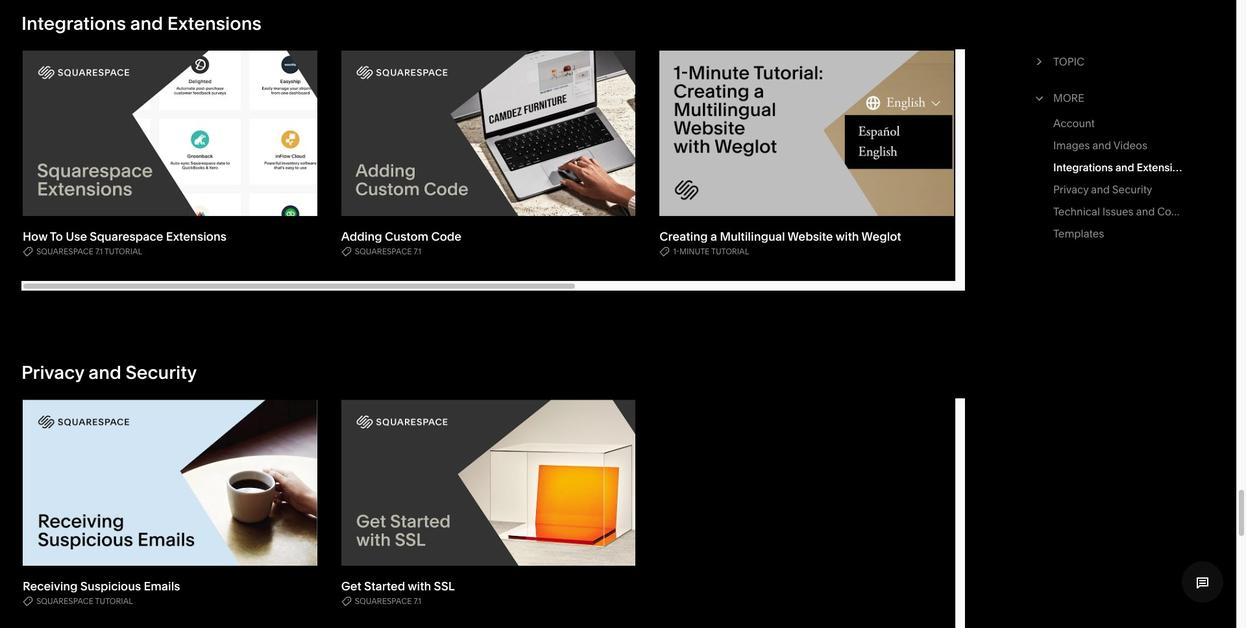 Task type: describe. For each thing, give the bounding box(es) containing it.
squarespace 7.1 tutorial
[[36, 247, 142, 257]]

tutorial for use
[[104, 247, 142, 257]]

1 horizontal spatial security
[[1112, 183, 1152, 196]]

use
[[66, 229, 87, 244]]

privacy and security link
[[1053, 180, 1152, 202]]

topic link
[[1053, 53, 1193, 71]]

account
[[1053, 117, 1095, 130]]

minute
[[679, 247, 710, 257]]

a
[[710, 229, 717, 244]]

templates
[[1053, 227, 1104, 240]]

more
[[1053, 92, 1084, 104]]

1 vertical spatial extensions
[[1137, 161, 1191, 174]]

0 horizontal spatial with
[[408, 579, 431, 594]]

7.1 for use
[[95, 247, 103, 257]]

7.1 for code
[[414, 247, 421, 257]]

0 horizontal spatial integrations
[[21, 13, 126, 35]]

more button
[[1032, 82, 1193, 114]]

topic
[[1053, 55, 1084, 68]]

receiving
[[23, 579, 78, 594]]

images
[[1053, 139, 1090, 152]]

squarespace for adding custom code
[[355, 247, 412, 257]]

1 horizontal spatial integrations and extensions
[[1053, 161, 1191, 174]]

contact
[[1157, 205, 1196, 218]]

0 horizontal spatial integrations and extensions
[[21, 13, 261, 35]]

2 vertical spatial extensions
[[166, 229, 227, 244]]

1-
[[673, 247, 679, 257]]

tutorial down suspicious
[[95, 596, 133, 606]]

squarespace for how to use squarespace extensions
[[36, 247, 93, 257]]

integrations and extensions link
[[1053, 158, 1191, 180]]

multilingual
[[720, 229, 785, 244]]

creating a multilingual website with weglot
[[660, 229, 901, 244]]

1 vertical spatial security
[[126, 362, 197, 384]]

tutorial for multilingual
[[711, 247, 749, 257]]

1 vertical spatial integrations
[[1053, 161, 1113, 174]]

0 horizontal spatial privacy and security
[[21, 362, 197, 384]]



Task type: vqa. For each thing, say whether or not it's contained in the screenshot.
top Privacy and Security
yes



Task type: locate. For each thing, give the bounding box(es) containing it.
with left ssl
[[408, 579, 431, 594]]

7.1
[[95, 247, 103, 257], [414, 247, 421, 257], [414, 596, 421, 606]]

1 vertical spatial squarespace 7.1
[[355, 596, 421, 606]]

privacy and security
[[1053, 183, 1152, 196], [21, 362, 197, 384]]

emails
[[144, 579, 180, 594]]

integrations
[[21, 13, 126, 35], [1053, 161, 1113, 174]]

started
[[364, 579, 405, 594]]

more link
[[1053, 89, 1193, 107]]

privacy
[[1053, 183, 1089, 196], [21, 362, 84, 384]]

squarespace down adding custom code
[[355, 247, 412, 257]]

and
[[130, 13, 163, 35], [1092, 139, 1111, 152], [1116, 161, 1134, 174], [1091, 183, 1110, 196], [1136, 205, 1155, 218], [88, 362, 121, 384]]

7.1 down get started with ssl
[[414, 596, 421, 606]]

custom
[[385, 229, 429, 244]]

with left weglot in the right top of the page
[[836, 229, 859, 244]]

0 horizontal spatial privacy
[[21, 362, 84, 384]]

squarespace 7.1
[[355, 247, 421, 257], [355, 596, 421, 606]]

0 horizontal spatial security
[[126, 362, 197, 384]]

templates link
[[1053, 225, 1104, 247]]

security
[[1112, 183, 1152, 196], [126, 362, 197, 384]]

0 vertical spatial privacy and security
[[1053, 183, 1152, 196]]

to
[[50, 229, 63, 244]]

squarespace 7.1 for started
[[355, 596, 421, 606]]

how to use squarespace extensions
[[23, 229, 227, 244]]

0 vertical spatial security
[[1112, 183, 1152, 196]]

creating
[[660, 229, 708, 244]]

1 vertical spatial privacy
[[21, 362, 84, 384]]

1 vertical spatial privacy and security
[[21, 362, 197, 384]]

videos
[[1113, 139, 1148, 152]]

1-minute tutorial
[[673, 247, 749, 257]]

us
[[1199, 205, 1212, 218]]

1 squarespace 7.1 from the top
[[355, 247, 421, 257]]

1 horizontal spatial with
[[836, 229, 859, 244]]

technical
[[1053, 205, 1100, 218]]

squarespace 7.1 for custom
[[355, 247, 421, 257]]

1 vertical spatial with
[[408, 579, 431, 594]]

0 vertical spatial integrations
[[21, 13, 126, 35]]

extensions
[[167, 13, 261, 35], [1137, 161, 1191, 174], [166, 229, 227, 244]]

images and videos
[[1053, 139, 1148, 152]]

images and videos link
[[1053, 136, 1148, 158]]

squarespace 7.1 down adding custom code
[[355, 247, 421, 257]]

2 squarespace 7.1 from the top
[[355, 596, 421, 606]]

squarespace down started
[[355, 596, 412, 606]]

squarespace down to in the left top of the page
[[36, 247, 93, 257]]

squarespace for receiving suspicious emails
[[36, 596, 93, 606]]

tutorial down a
[[711, 247, 749, 257]]

0 vertical spatial integrations and extensions
[[21, 13, 261, 35]]

issues
[[1102, 205, 1134, 218]]

squarespace for get started with ssl
[[355, 596, 412, 606]]

tutorial down how to use squarespace extensions at the left
[[104, 247, 142, 257]]

1 horizontal spatial privacy and security
[[1053, 183, 1152, 196]]

0 vertical spatial with
[[836, 229, 859, 244]]

suspicious
[[80, 579, 141, 594]]

1 horizontal spatial privacy
[[1053, 183, 1089, 196]]

squarespace up "squarespace 7.1 tutorial"
[[90, 229, 163, 244]]

website
[[788, 229, 833, 244]]

account link
[[1053, 114, 1095, 136]]

integrations and extensions
[[21, 13, 261, 35], [1053, 161, 1191, 174]]

code
[[431, 229, 462, 244]]

7.1 down custom
[[414, 247, 421, 257]]

topic button
[[1032, 45, 1193, 78]]

with
[[836, 229, 859, 244], [408, 579, 431, 594]]

squarespace
[[90, 229, 163, 244], [36, 247, 93, 257], [355, 247, 412, 257], [36, 596, 93, 606], [355, 596, 412, 606]]

7.1 down how to use squarespace extensions at the left
[[95, 247, 103, 257]]

get
[[341, 579, 361, 594]]

tutorial
[[104, 247, 142, 257], [711, 247, 749, 257], [95, 596, 133, 606]]

receiving suspicious emails
[[23, 579, 180, 594]]

7.1 for with
[[414, 596, 421, 606]]

0 vertical spatial squarespace 7.1
[[355, 247, 421, 257]]

adding custom code
[[341, 229, 462, 244]]

0 vertical spatial privacy
[[1053, 183, 1089, 196]]

weglot
[[862, 229, 901, 244]]

adding
[[341, 229, 382, 244]]

ssl
[[434, 579, 455, 594]]

squarespace tutorial
[[36, 596, 133, 606]]

technical issues and contact us link
[[1053, 202, 1212, 225]]

1 vertical spatial integrations and extensions
[[1053, 161, 1191, 174]]

0 vertical spatial extensions
[[167, 13, 261, 35]]

1 horizontal spatial integrations
[[1053, 161, 1113, 174]]

squarespace 7.1 down started
[[355, 596, 421, 606]]

how
[[23, 229, 48, 244]]

squarespace down the receiving
[[36, 596, 93, 606]]

get started with ssl
[[341, 579, 455, 594]]

technical issues and contact us
[[1053, 205, 1212, 218]]



